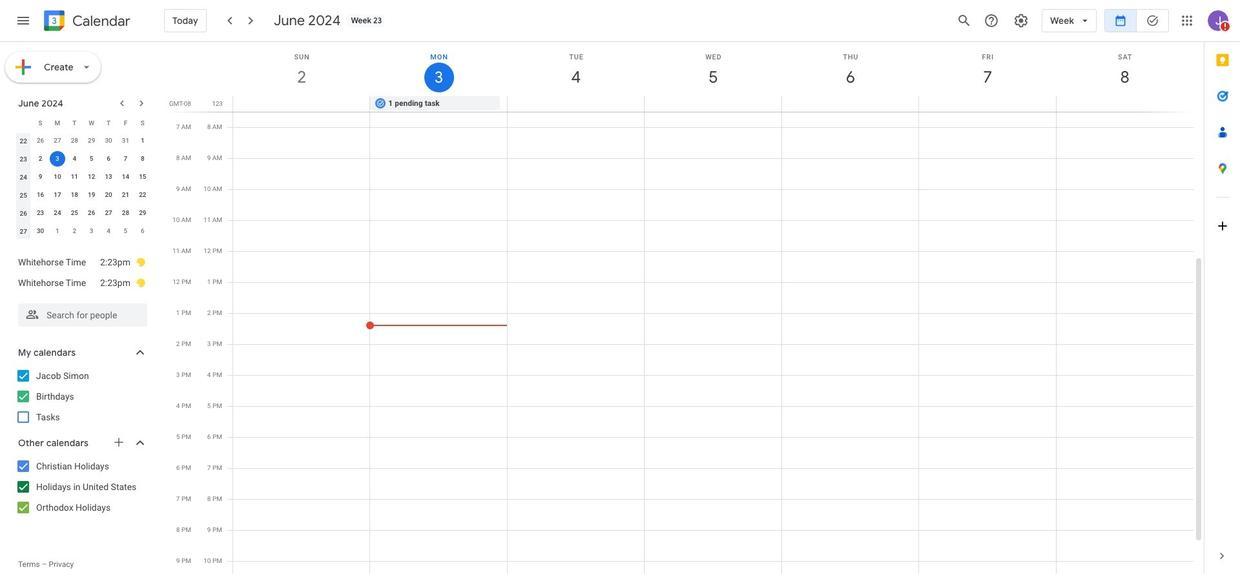 Task type: describe. For each thing, give the bounding box(es) containing it.
tuesday, june 4 element
[[508, 42, 645, 96]]

may 27 element
[[50, 133, 65, 149]]

monday, june 3, today element
[[370, 42, 508, 96]]

july 5 element
[[118, 223, 133, 239]]

18 element
[[67, 187, 82, 203]]

may 31 element
[[118, 133, 133, 149]]

may 28 element
[[67, 133, 82, 149]]

15 element
[[135, 169, 150, 185]]

13 element
[[101, 169, 116, 185]]

4 element
[[67, 151, 82, 167]]

heading inside calendar element
[[70, 13, 130, 29]]

may 30 element
[[101, 133, 116, 149]]

29 element
[[135, 205, 150, 221]]

17 element
[[50, 187, 65, 203]]

20 element
[[101, 187, 116, 203]]

other calendars list
[[3, 456, 160, 518]]

july 6 element
[[135, 223, 150, 239]]

settings menu image
[[1013, 13, 1029, 28]]

column header inside june 2024 grid
[[15, 114, 32, 132]]

main drawer image
[[16, 13, 31, 28]]

21 element
[[118, 187, 133, 203]]

row group inside june 2024 grid
[[15, 132, 151, 240]]

6 element
[[101, 151, 116, 167]]

7 element
[[118, 151, 133, 167]]

30 element
[[33, 223, 48, 239]]

24 element
[[50, 205, 65, 221]]

3, today element
[[50, 151, 65, 167]]

10 element
[[50, 169, 65, 185]]

june 2024 grid
[[12, 114, 151, 240]]

july 1 element
[[50, 223, 65, 239]]

Search for people text field
[[26, 304, 140, 327]]

23 element
[[33, 205, 48, 221]]

thursday, june 6 element
[[782, 42, 919, 96]]

27 element
[[101, 205, 116, 221]]



Task type: locate. For each thing, give the bounding box(es) containing it.
list item down july 2 "element"
[[18, 252, 146, 273]]

wednesday, june 5 element
[[645, 42, 782, 96]]

list item up search for people text field
[[18, 273, 146, 293]]

heading
[[70, 13, 130, 29]]

28 element
[[118, 205, 133, 221]]

8 element
[[135, 151, 150, 167]]

16 element
[[33, 187, 48, 203]]

tab list
[[1205, 42, 1240, 538]]

cell
[[233, 96, 370, 112], [507, 96, 644, 112], [644, 96, 782, 112], [782, 96, 919, 112], [919, 96, 1056, 112], [1056, 96, 1193, 112], [49, 150, 66, 168]]

sunday, june 2 element
[[233, 42, 370, 96]]

2 list item from the top
[[18, 273, 146, 293]]

12 element
[[84, 169, 99, 185]]

column header
[[15, 114, 32, 132]]

list
[[5, 247, 158, 298]]

cell inside june 2024 grid
[[49, 150, 66, 168]]

25 element
[[67, 205, 82, 221]]

11 element
[[67, 169, 82, 185]]

saturday, june 8 element
[[1056, 42, 1194, 96]]

friday, june 7 element
[[919, 42, 1056, 96]]

july 3 element
[[84, 223, 99, 239]]

grid
[[165, 42, 1204, 574]]

14 element
[[118, 169, 133, 185]]

None search field
[[0, 298, 160, 327]]

july 2 element
[[67, 223, 82, 239]]

add other calendars image
[[112, 436, 125, 449]]

may 29 element
[[84, 133, 99, 149]]

22 element
[[135, 187, 150, 203]]

row
[[227, 96, 1204, 112], [15, 114, 151, 132], [15, 132, 151, 150], [15, 150, 151, 168], [15, 168, 151, 186], [15, 186, 151, 204], [15, 204, 151, 222], [15, 222, 151, 240]]

row group
[[15, 132, 151, 240]]

my calendars list
[[3, 366, 160, 428]]

1 element
[[135, 133, 150, 149]]

2 element
[[33, 151, 48, 167]]

9 element
[[33, 169, 48, 185]]

1 list item from the top
[[18, 252, 146, 273]]

july 4 element
[[101, 223, 116, 239]]

19 element
[[84, 187, 99, 203]]

list item
[[18, 252, 146, 273], [18, 273, 146, 293]]

calendar element
[[41, 8, 130, 36]]

5 element
[[84, 151, 99, 167]]

may 26 element
[[33, 133, 48, 149]]

26 element
[[84, 205, 99, 221]]



Task type: vqa. For each thing, say whether or not it's contained in the screenshot.
Fri 27
no



